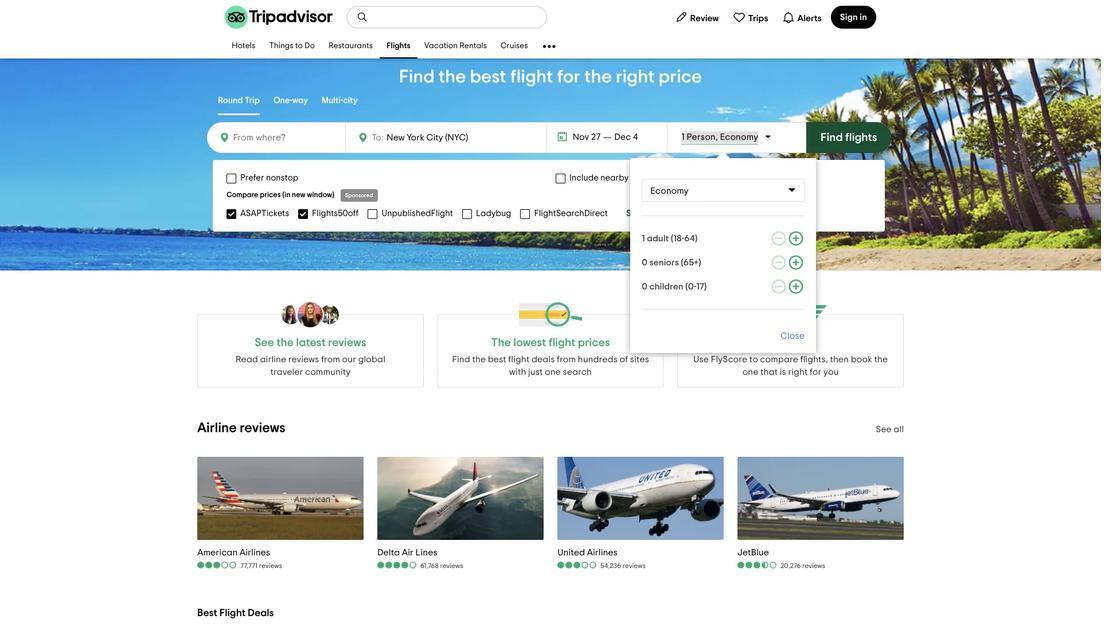 Task type: vqa. For each thing, say whether or not it's contained in the screenshot.
&
no



Task type: locate. For each thing, give the bounding box(es) containing it.
1 vertical spatial all
[[894, 425, 905, 434]]

compare
[[227, 192, 258, 199]]

from
[[321, 355, 340, 364], [557, 355, 576, 364]]

search image
[[357, 11, 368, 23]]

1 left adult
[[642, 234, 645, 243]]

asaptickets
[[240, 209, 289, 218]]

0 vertical spatial economy
[[721, 133, 759, 142]]

17)
[[697, 282, 707, 292]]

1 horizontal spatial see
[[877, 425, 892, 434]]

airlines inside 'link'
[[587, 549, 618, 558]]

54,236 reviews link
[[558, 561, 646, 571]]

way
[[293, 96, 308, 105]]

compare
[[761, 355, 799, 364]]

trip
[[245, 96, 260, 105]]

1 horizontal spatial find
[[452, 355, 471, 364]]

(in
[[283, 192, 291, 199]]

is
[[780, 368, 787, 377]]

flight
[[511, 68, 554, 86], [509, 355, 530, 364]]

read
[[236, 355, 258, 364]]

the inside use flyscore to compare flights, then book the one that is right for you
[[875, 355, 889, 364]]

2 horizontal spatial find
[[821, 132, 844, 143]]

ladybug
[[476, 209, 512, 218]]

round
[[218, 96, 243, 105]]

0 horizontal spatial 1
[[642, 234, 645, 243]]

0 seniors (65+)
[[642, 258, 702, 267]]

1 vertical spatial to
[[750, 355, 759, 364]]

20,276
[[781, 563, 801, 570]]

american airlines
[[197, 549, 270, 558]]

cruises
[[501, 42, 528, 50]]

economy down 'airports'
[[651, 187, 689, 196]]

review link
[[671, 6, 724, 29]]

the for see the latest reviews
[[277, 337, 294, 349]]

all for see all
[[894, 425, 905, 434]]

american airlines link
[[197, 547, 282, 559]]

2 3 of 5 bubbles image from the left
[[558, 562, 598, 570]]

things
[[269, 42, 294, 50]]

reviews
[[328, 337, 366, 349], [289, 355, 319, 364], [240, 422, 286, 436], [259, 563, 282, 570], [440, 563, 464, 570], [623, 563, 646, 570], [803, 563, 826, 570]]

the
[[491, 337, 511, 349]]

1 vertical spatial flight
[[509, 355, 530, 364]]

from up one search
[[557, 355, 576, 364]]

of
[[620, 355, 629, 364]]

reviews right 54,236
[[623, 563, 646, 570]]

3 of 5 bubbles image down united
[[558, 562, 598, 570]]

person
[[687, 133, 716, 142]]

use flyscore to compare flights, then book the one that is right for you
[[694, 355, 889, 377]]

2 0 from the top
[[642, 282, 648, 292]]

1 horizontal spatial to
[[750, 355, 759, 364]]

0 horizontal spatial from
[[321, 355, 340, 364]]

0 children (0-17)
[[642, 282, 707, 292]]

0 vertical spatial 0
[[642, 258, 648, 267]]

77,771
[[240, 563, 258, 570]]

airlines up 77,771
[[240, 549, 270, 558]]

1 horizontal spatial 3 of 5 bubbles image
[[558, 562, 598, 570]]

0 horizontal spatial economy
[[651, 187, 689, 196]]

with
[[510, 368, 527, 377]]

see
[[255, 337, 274, 349], [877, 425, 892, 434]]

77,771 reviews link
[[197, 561, 282, 571]]

flight for for
[[511, 68, 554, 86]]

reviews right 77,771
[[259, 563, 282, 570]]

children
[[650, 282, 684, 292]]

1 vertical spatial flyscore
[[711, 355, 748, 364]]

window)
[[307, 192, 335, 199]]

1 3 of 5 bubbles image from the left
[[197, 562, 238, 570]]

flyscore up compare
[[769, 337, 814, 349]]

77,771 reviews
[[240, 563, 282, 570]]

prefer nonstop
[[240, 174, 299, 183]]

deals
[[248, 609, 274, 619]]

1 from from the left
[[321, 355, 340, 364]]

sites
[[631, 355, 650, 364]]

from left our
[[321, 355, 340, 364]]

find inside button
[[821, 132, 844, 143]]

see all
[[877, 425, 905, 434]]

cruises link
[[494, 34, 535, 59]]

for
[[557, 68, 581, 86]]

flyscore
[[769, 337, 814, 349], [711, 355, 748, 364]]

flight up "with"
[[509, 355, 530, 364]]

0 vertical spatial all
[[655, 209, 665, 218]]

to left do
[[295, 42, 303, 50]]

0 horizontal spatial 3 of 5 bubbles image
[[197, 562, 238, 570]]

traveler community
[[271, 368, 351, 377]]

right left price
[[616, 68, 655, 86]]

nov 27
[[573, 133, 601, 142]]

1 horizontal spatial right
[[789, 368, 808, 377]]

1 vertical spatial see
[[877, 425, 892, 434]]

3 of 5 bubbles image down american
[[197, 562, 238, 570]]

nonstop
[[266, 174, 299, 183]]

reviews up traveler community
[[289, 355, 319, 364]]

to up "one"
[[750, 355, 759, 364]]

1 horizontal spatial all
[[894, 425, 905, 434]]

airlines for united airlines
[[587, 549, 618, 558]]

0 horizontal spatial flyscore
[[711, 355, 748, 364]]

the
[[439, 68, 466, 86], [585, 68, 612, 86], [277, 337, 294, 349], [473, 355, 486, 364], [875, 355, 889, 364]]

1 0 from the top
[[642, 258, 648, 267]]

hotels
[[232, 42, 256, 50]]

0 vertical spatial find
[[400, 68, 435, 86]]

0 horizontal spatial all
[[655, 209, 665, 218]]

airlines
[[240, 549, 270, 558], [587, 549, 618, 558]]

do
[[305, 42, 315, 50]]

1 airlines from the left
[[240, 549, 270, 558]]

1
[[682, 133, 685, 142], [642, 234, 645, 243]]

4 of 5 bubbles image
[[378, 562, 418, 570]]

global
[[359, 355, 386, 364]]

0 vertical spatial best
[[470, 68, 507, 86]]

3 of 5 bubbles image inside 54,236 reviews link
[[558, 562, 598, 570]]

right inside use flyscore to compare flights, then book the one that is right for you
[[789, 368, 808, 377]]

sign
[[841, 13, 859, 22]]

reviews right 61,768
[[440, 563, 464, 570]]

1 vertical spatial 1
[[642, 234, 645, 243]]

flight down cruises link
[[511, 68, 554, 86]]

dec
[[615, 133, 631, 142]]

1 left the person
[[682, 133, 685, 142]]

reviews up our
[[328, 337, 366, 349]]

61,768 reviews
[[421, 563, 464, 570]]

3 of 5 bubbles image inside 77,771 reviews link
[[197, 562, 238, 570]]

delta
[[378, 549, 400, 558]]

best
[[470, 68, 507, 86], [488, 355, 507, 364]]

0 vertical spatial right
[[616, 68, 655, 86]]

0 horizontal spatial airlines
[[240, 549, 270, 558]]

1 horizontal spatial flyscore
[[769, 337, 814, 349]]

0 horizontal spatial see
[[255, 337, 274, 349]]

alerts link
[[778, 6, 827, 29]]

None search field
[[348, 7, 546, 28]]

2 airlines from the left
[[587, 549, 618, 558]]

1 vertical spatial find
[[821, 132, 844, 143]]

the for find the best flight for the right price
[[439, 68, 466, 86]]

see for see the latest reviews
[[255, 337, 274, 349]]

reviews right 20,276
[[803, 563, 826, 570]]

find for find flights
[[821, 132, 844, 143]]

right right is
[[789, 368, 808, 377]]

best inside find the best flight deals from hundreds of sites with just one search
[[488, 355, 507, 364]]

see for see all
[[877, 425, 892, 434]]

0 vertical spatial flyscore
[[769, 337, 814, 349]]

0 vertical spatial 1
[[682, 133, 685, 142]]

best down the at bottom
[[488, 355, 507, 364]]

united airlines
[[558, 549, 618, 558]]

best down rentals on the top left of page
[[470, 68, 507, 86]]

adult
[[647, 234, 669, 243]]

for you
[[810, 368, 839, 377]]

reviews right 'airline'
[[240, 422, 286, 436]]

flyscore up "one"
[[711, 355, 748, 364]]

0 horizontal spatial find
[[400, 68, 435, 86]]

flightsearchdirect
[[535, 209, 608, 218]]

1 horizontal spatial from
[[557, 355, 576, 364]]

all for select all
[[655, 209, 665, 218]]

dec 4
[[615, 133, 638, 142]]

one search
[[545, 368, 592, 377]]

0 vertical spatial flight
[[511, 68, 554, 86]]

0 left seniors
[[642, 258, 648, 267]]

2 from from the left
[[557, 355, 576, 364]]

1 for 1 adult (18-64)
[[642, 234, 645, 243]]

round trip link
[[218, 88, 260, 115]]

airlines up 54,236 reviews link
[[587, 549, 618, 558]]

air
[[402, 549, 414, 558]]

1 vertical spatial right
[[789, 368, 808, 377]]

best for for
[[470, 68, 507, 86]]

1 vertical spatial best
[[488, 355, 507, 364]]

reviews for 54,236 reviews
[[623, 563, 646, 570]]

sponsored
[[345, 193, 373, 199]]

64)
[[685, 234, 698, 243]]

3 of 5 bubbles image
[[197, 562, 238, 570], [558, 562, 598, 570]]

one-way
[[274, 96, 308, 105]]

0 horizontal spatial to
[[295, 42, 303, 50]]

flight inside find the best flight deals from hundreds of sites with just one search
[[509, 355, 530, 364]]

find inside find the best flight deals from hundreds of sites with just one search
[[452, 355, 471, 364]]

economy right ,
[[721, 133, 759, 142]]

0 for 0 children (0-17)
[[642, 282, 648, 292]]

one-way link
[[274, 88, 308, 115]]

1 horizontal spatial 1
[[682, 133, 685, 142]]

1 horizontal spatial airlines
[[587, 549, 618, 558]]

sign in link
[[832, 6, 877, 29]]

1 vertical spatial 0
[[642, 282, 648, 292]]

0 vertical spatial see
[[255, 337, 274, 349]]

2 vertical spatial find
[[452, 355, 471, 364]]

the inside find the best flight deals from hundreds of sites with just one search
[[473, 355, 486, 364]]

trips link
[[729, 6, 773, 29]]

vacation rentals
[[425, 42, 487, 50]]

0 left the children
[[642, 282, 648, 292]]



Task type: describe. For each thing, give the bounding box(es) containing it.
include
[[570, 174, 599, 183]]

20,276 reviews
[[781, 563, 826, 570]]

restaurants
[[329, 42, 373, 50]]

,
[[716, 133, 718, 142]]

flights,
[[801, 355, 829, 364]]

our
[[342, 355, 356, 364]]

1 for 1 person , economy
[[682, 133, 685, 142]]

airlines for american airlines
[[240, 549, 270, 558]]

From where? text field
[[230, 130, 339, 146]]

one
[[743, 368, 759, 377]]

new
[[292, 192, 306, 199]]

find the best flight deals from hundreds of sites with just one search
[[452, 355, 650, 377]]

use
[[694, 355, 709, 364]]

1 vertical spatial economy
[[651, 187, 689, 196]]

61,768
[[421, 563, 439, 570]]

flights
[[846, 132, 878, 143]]

nearby
[[601, 174, 629, 183]]

latest
[[296, 337, 326, 349]]

prices
[[260, 192, 281, 199]]

rentals
[[460, 42, 487, 50]]

round trip
[[218, 96, 260, 105]]

the lowest flight prices
[[491, 337, 610, 349]]

flights
[[387, 42, 411, 50]]

flight for deals
[[509, 355, 530, 364]]

3 of 5 bubbles image for united
[[558, 562, 598, 570]]

airline reviews
[[197, 422, 286, 436]]

trips
[[749, 13, 769, 23]]

multi-
[[322, 96, 343, 105]]

0 horizontal spatial right
[[616, 68, 655, 86]]

4
[[633, 133, 638, 142]]

things to do
[[269, 42, 315, 50]]

compare prices (in new window)
[[227, 192, 335, 199]]

find the best flight for the right price
[[400, 68, 702, 86]]

hundreds
[[578, 355, 618, 364]]

multi-city link
[[322, 88, 358, 115]]

3.5 of 5 bubbles image
[[738, 562, 778, 570]]

see all link
[[877, 425, 905, 434]]

deals
[[532, 355, 555, 364]]

lowest
[[514, 337, 547, 349]]

to:
[[372, 133, 384, 142]]

best for deals
[[488, 355, 507, 364]]

54,236
[[601, 563, 622, 570]]

read airline reviews from our global traveler community
[[236, 355, 386, 377]]

hotels link
[[225, 34, 263, 59]]

airline reviews link
[[197, 422, 286, 436]]

reviews for 77,771 reviews
[[259, 563, 282, 570]]

airline
[[260, 355, 287, 364]]

1 horizontal spatial economy
[[721, 133, 759, 142]]

flyscore inside use flyscore to compare flights, then book the one that is right for you
[[711, 355, 748, 364]]

best
[[197, 609, 218, 619]]

include nearby airports
[[570, 174, 663, 183]]

see the latest reviews
[[255, 337, 366, 349]]

delta air lines
[[378, 549, 438, 558]]

alerts
[[798, 13, 822, 23]]

the for find the best flight deals from hundreds of sites with just one search
[[473, 355, 486, 364]]

(0-
[[686, 282, 697, 292]]

reviews for airline reviews
[[240, 422, 286, 436]]

reviews for 61,768 reviews
[[440, 563, 464, 570]]

reviews inside read airline reviews from our global traveler community
[[289, 355, 319, 364]]

61,768 reviews link
[[378, 561, 464, 571]]

54,236 reviews
[[601, 563, 646, 570]]

3 of 5 bubbles image for american
[[197, 562, 238, 570]]

nov
[[573, 133, 590, 142]]

multi-city
[[322, 96, 358, 105]]

things to do link
[[263, 34, 322, 59]]

book
[[852, 355, 873, 364]]

find flights button
[[807, 122, 892, 153]]

find for find the best flight deals from hundreds of sites with just one search
[[452, 355, 471, 364]]

flights50off
[[312, 209, 359, 218]]

0 vertical spatial to
[[295, 42, 303, 50]]

27
[[592, 133, 601, 142]]

reviews for 20,276 reviews
[[803, 563, 826, 570]]

jetblue
[[738, 549, 770, 558]]

just
[[529, 368, 543, 377]]

airports
[[631, 174, 663, 183]]

0 for 0 seniors (65+)
[[642, 258, 648, 267]]

seniors
[[650, 258, 679, 267]]

find flights
[[821, 132, 878, 143]]

unpublishedflight
[[382, 209, 453, 218]]

jetblue link
[[738, 547, 826, 559]]

airline
[[197, 422, 237, 436]]

flight
[[220, 609, 246, 619]]

one-
[[274, 96, 293, 105]]

to inside use flyscore to compare flights, then book the one that is right for you
[[750, 355, 759, 364]]

find for find the best flight for the right price
[[400, 68, 435, 86]]

from inside find the best flight deals from hundreds of sites with just one search
[[557, 355, 576, 364]]

delta air lines link
[[378, 547, 464, 559]]

(65+)
[[681, 258, 702, 267]]

united
[[558, 549, 585, 558]]

To where? text field
[[384, 130, 477, 145]]

city
[[343, 96, 358, 105]]

from inside read airline reviews from our global traveler community
[[321, 355, 340, 364]]

tripadvisor image
[[225, 6, 333, 29]]

select
[[627, 209, 653, 218]]



